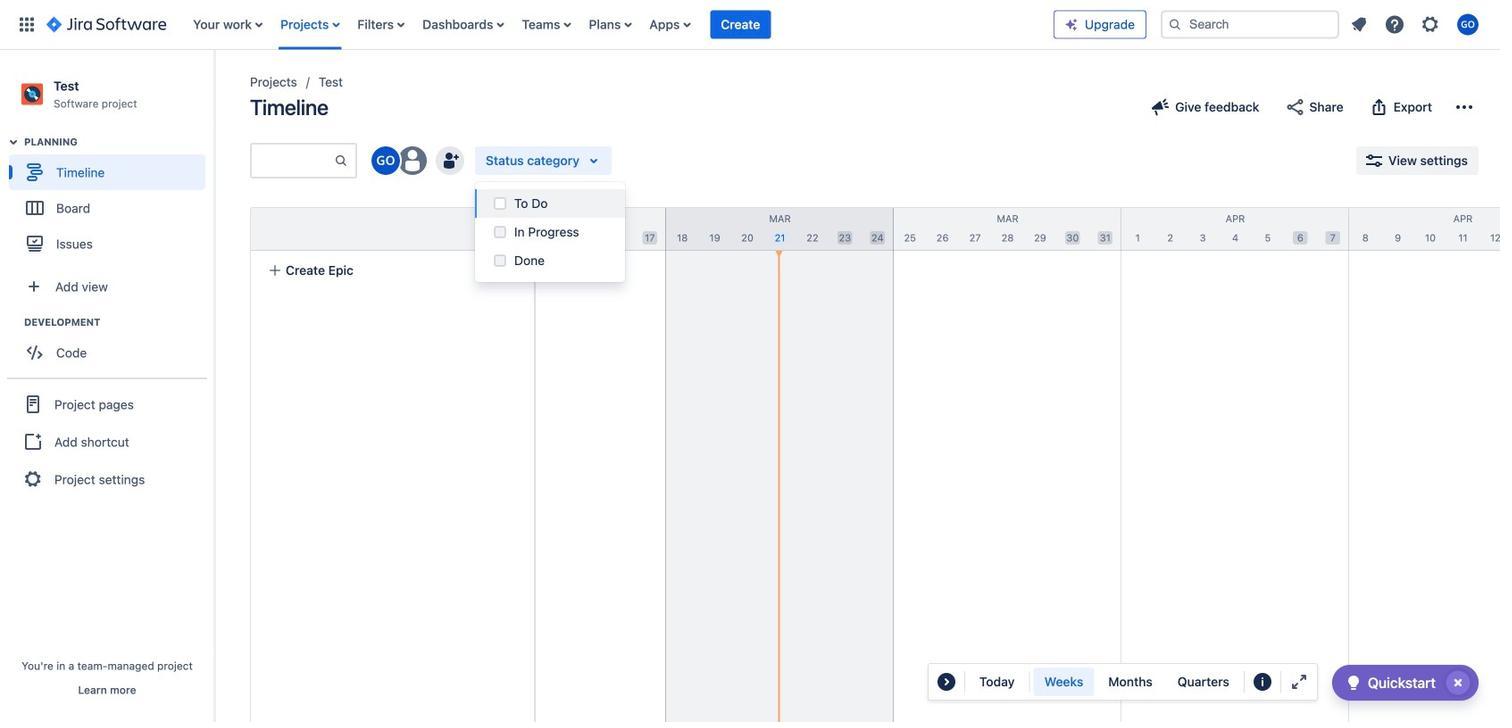 Task type: locate. For each thing, give the bounding box(es) containing it.
dismiss quickstart image
[[1444, 669, 1473, 698]]

banner
[[0, 0, 1501, 50]]

0 vertical spatial heading
[[24, 135, 213, 149]]

group
[[9, 135, 213, 267], [9, 315, 213, 376], [7, 378, 207, 505], [1034, 668, 1241, 697]]

development image
[[3, 312, 24, 333]]

Search timeline text field
[[252, 145, 334, 177]]

1 heading from the top
[[24, 135, 213, 149]]

row
[[251, 208, 534, 251]]

primary element
[[11, 0, 1054, 50]]

planning image
[[3, 131, 24, 153]]

notifications image
[[1349, 14, 1370, 35]]

None search field
[[1161, 10, 1340, 39]]

list
[[184, 0, 1054, 50], [1343, 8, 1490, 41]]

column header
[[211, 208, 439, 250], [439, 208, 666, 250], [666, 208, 894, 250], [894, 208, 1122, 250], [1122, 208, 1350, 250], [1350, 208, 1501, 250]]

5 column header from the left
[[1122, 208, 1350, 250]]

1 horizontal spatial list
[[1343, 8, 1490, 41]]

row group
[[250, 207, 534, 251]]

timeline grid
[[211, 207, 1501, 723]]

enter full screen image
[[1289, 672, 1310, 693]]

list item
[[710, 0, 771, 50]]

jira software image
[[46, 14, 166, 35], [46, 14, 166, 35]]

1 vertical spatial heading
[[24, 315, 213, 330]]

2 heading from the top
[[24, 315, 213, 330]]

add people image
[[439, 150, 461, 171]]

2 column header from the left
[[439, 208, 666, 250]]

row inside row group
[[251, 208, 534, 251]]

heading for 'development' 'image'
[[24, 315, 213, 330]]

heading
[[24, 135, 213, 149], [24, 315, 213, 330]]

0 horizontal spatial list
[[184, 0, 1054, 50]]



Task type: describe. For each thing, give the bounding box(es) containing it.
heading for planning image
[[24, 135, 213, 149]]

check image
[[1343, 673, 1365, 694]]

sidebar element
[[0, 50, 214, 723]]

export icon image
[[1369, 96, 1390, 118]]

4 column header from the left
[[894, 208, 1122, 250]]

appswitcher icon image
[[16, 14, 38, 35]]

sidebar navigation image
[[195, 71, 234, 107]]

search image
[[1168, 17, 1183, 32]]

3 column header from the left
[[666, 208, 894, 250]]

row group inside timeline "grid"
[[250, 207, 534, 251]]

legend image
[[1252, 672, 1274, 693]]

help image
[[1384, 14, 1406, 35]]

6 column header from the left
[[1350, 208, 1501, 250]]

1 column header from the left
[[211, 208, 439, 250]]

Search field
[[1161, 10, 1340, 39]]

settings image
[[1420, 14, 1442, 35]]

your profile and settings image
[[1458, 14, 1479, 35]]



Task type: vqa. For each thing, say whether or not it's contained in the screenshot.
"Sidebar navigation" ICON
yes



